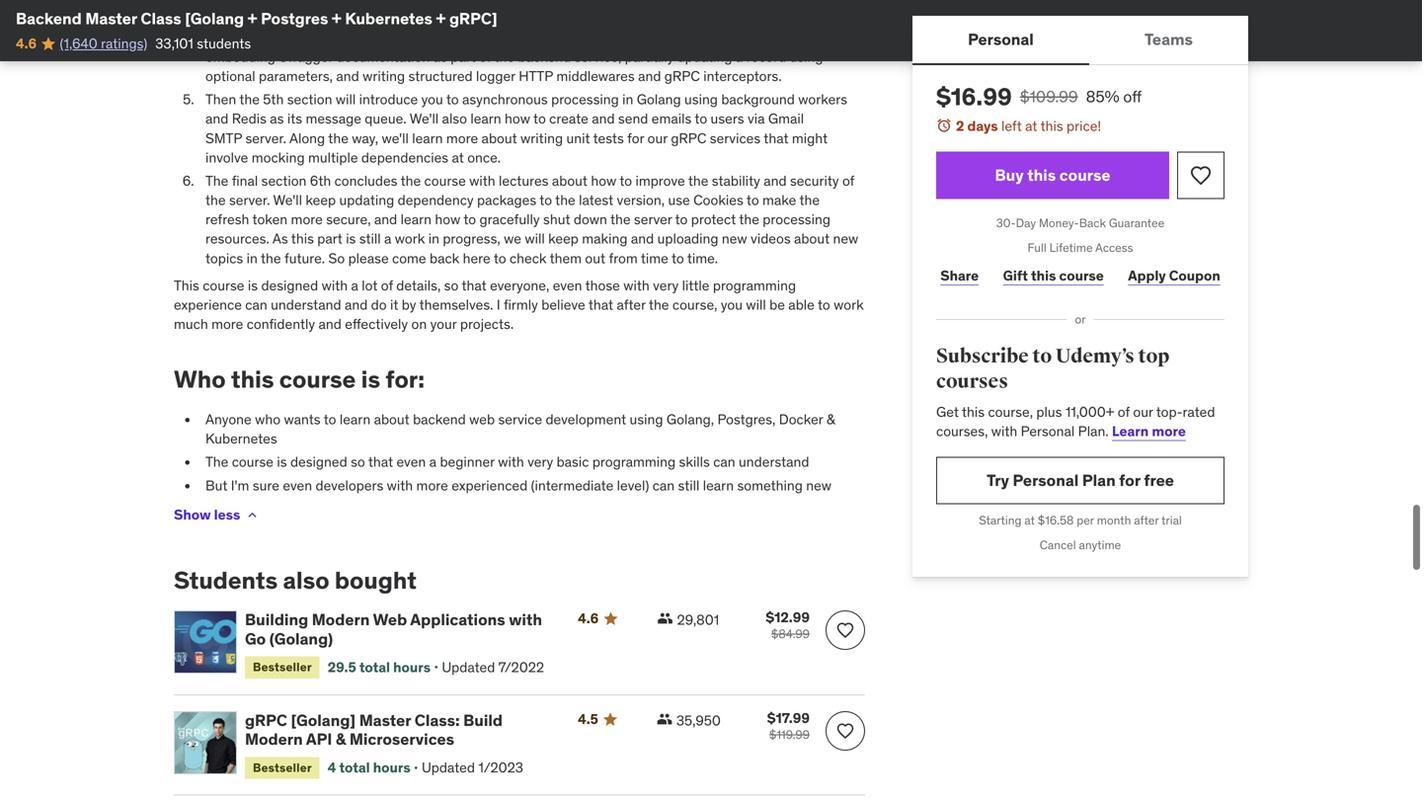 Task type: locate. For each thing, give the bounding box(es) containing it.
to left udemy's
[[1033, 344, 1052, 368]]

updated for applications
[[442, 658, 495, 676]]

plus
[[1037, 403, 1062, 421]]

1 vertical spatial designed
[[290, 453, 347, 471]]

cookies
[[694, 191, 744, 209]]

golang,
[[667, 410, 714, 428]]

1 horizontal spatial +
[[332, 8, 342, 29]]

1 horizontal spatial after
[[1134, 513, 1159, 528]]

that down gmail
[[764, 129, 789, 147]]

1 horizontal spatial understand
[[739, 453, 810, 471]]

the inside anyone who wants to learn about backend web service development using golang, postgres, docker & kubernetes the course is designed so that even a beginner with very basic programming skills can understand but i'm sure even developers with more experienced (intermediate level) can still learn something new
[[205, 453, 229, 471]]

this up future. on the top left of the page
[[291, 230, 314, 248]]

1 horizontal spatial even
[[397, 453, 426, 471]]

1 horizontal spatial topics
[[580, 9, 618, 27]]

0 vertical spatial total
[[359, 658, 390, 676]]

1 horizontal spatial as
[[433, 48, 447, 66]]

with up experienced
[[498, 453, 524, 471]]

1 horizontal spatial work
[[834, 296, 864, 314]]

wishlist image right $84.99
[[836, 621, 856, 640]]

and down 'partially'
[[638, 67, 661, 85]]

processing down make
[[763, 211, 831, 228]]

introduce
[[359, 90, 418, 108]]

come
[[392, 249, 426, 267]]

0 vertical spatial you
[[421, 90, 443, 108]]

0 horizontal spatial xsmall image
[[244, 507, 260, 523]]

0 vertical spatial how
[[505, 110, 530, 128]]

background
[[722, 90, 795, 108]]

1 vertical spatial even
[[397, 453, 426, 471]]

check
[[510, 249, 547, 267]]

for down send
[[627, 129, 644, 147]]

to down stability
[[747, 191, 759, 209]]

involve
[[205, 149, 248, 166]]

very inside anyone who wants to learn about backend web service development using golang, postgres, docker & kubernetes the course is designed so that even a beginner with very basic programming skills can understand but i'm sure even developers with more experienced (intermediate level) can still learn something new
[[528, 453, 553, 471]]

with right courses,
[[992, 422, 1018, 440]]

skills
[[679, 453, 710, 471]]

topics up http
[[580, 9, 618, 27]]

our up learn more
[[1133, 403, 1154, 421]]

wishlist image for with
[[836, 621, 856, 640]]

2 horizontal spatial in
[[623, 90, 634, 108]]

hours for master
[[373, 759, 411, 777]]

2 horizontal spatial as
[[654, 9, 668, 27]]

wants
[[284, 410, 321, 428]]

course up experience
[[203, 277, 245, 294]]

writing down documentation
[[363, 67, 405, 85]]

writing down create
[[521, 129, 563, 147]]

personal down the 'plus'
[[1021, 422, 1075, 440]]

apply
[[1128, 267, 1166, 284]]

1 vertical spatial our
[[1133, 403, 1154, 421]]

this for buy
[[1028, 165, 1056, 185]]

total right 29.5
[[359, 658, 390, 676]]

to up version,
[[620, 172, 632, 190]]

1 horizontal spatial 4.6
[[578, 610, 599, 627]]

1 horizontal spatial new
[[806, 476, 832, 494]]

a
[[736, 48, 743, 66], [384, 230, 392, 248], [351, 277, 358, 294], [429, 453, 437, 471]]

we'll
[[410, 110, 439, 128], [273, 191, 302, 209]]

1 horizontal spatial &
[[827, 410, 835, 428]]

record
[[747, 48, 787, 66]]

also down structured
[[442, 110, 467, 128]]

with right developers
[[387, 476, 413, 494]]

so inside anyone who wants to learn about backend web service development using golang, postgres, docker & kubernetes the course is designed so that even a beginner with very basic programming skills can understand but i'm sure even developers with more experienced (intermediate level) can still learn something new
[[351, 453, 365, 471]]

2 vertical spatial backend
[[413, 410, 466, 428]]

courses,
[[937, 422, 988, 440]]

this inside get this course, plus 11,000+ of our top-rated courses, with personal plan.
[[962, 403, 985, 421]]

updated down the applications
[[442, 658, 495, 676]]

0 horizontal spatial master
[[85, 8, 137, 29]]

a up the interceptors.
[[736, 48, 743, 66]]

building modern web applications with go (golang) link
[[245, 610, 554, 649]]

grpc [golang] master class: build modern api & microservices
[[245, 710, 503, 749]]

cancel
[[1040, 537, 1076, 553]]

1 horizontal spatial still
[[678, 476, 700, 494]]

in up send
[[623, 90, 634, 108]]

wishlist image
[[836, 621, 856, 640], [836, 721, 856, 741]]

course
[[1060, 165, 1111, 185], [424, 172, 466, 190], [1060, 267, 1104, 284], [203, 277, 245, 294], [279, 365, 356, 394], [232, 453, 274, 471]]

1 vertical spatial you
[[721, 296, 743, 314]]

your
[[430, 315, 457, 333]]

1 horizontal spatial so
[[444, 277, 459, 294]]

0 horizontal spatial after
[[617, 296, 646, 314]]

building
[[245, 610, 308, 630]]

programming up be
[[713, 277, 796, 294]]

share button
[[937, 256, 983, 296]]

designed inside anyone who wants to learn about backend web service development using golang, postgres, docker & kubernetes the course is designed so that even a beginner with very basic programming skills can understand but i'm sure even developers with more experienced (intermediate level) can still learn something new
[[290, 453, 347, 471]]

can up confidently
[[245, 296, 267, 314]]

(golang)
[[270, 629, 333, 649]]

the up but
[[205, 453, 229, 471]]

xsmall image
[[244, 507, 260, 523], [657, 611, 673, 627]]

1 horizontal spatial you
[[721, 296, 743, 314]]

course, down 'little'
[[673, 296, 718, 314]]

1 vertical spatial as
[[433, 48, 447, 66]]

1 vertical spatial still
[[678, 476, 700, 494]]

using left golang,
[[630, 410, 663, 428]]

0 vertical spatial kubernetes
[[345, 8, 433, 29]]

0 horizontal spatial still
[[359, 230, 381, 248]]

logger
[[476, 67, 516, 85]]

very inside in the 4th section, we will discuss several advanced backend topics such as managing user sessions, building grpc apis, using grpc gateway to serve both grpc and http requests at the same time, embedding swagger documentation as part of the backend service, partially updating a record using optional parameters, and writing structured logger http middlewares and grpc interceptors. then the 5th section will introduce you to asynchronous processing in golang using background workers and redis as its message queue. we'll also learn how to create and send emails to users via gmail smtp server. along the way, we'll learn more about writing unit tests for our grpc services that might involve mocking multiple dependencies at once. the final section 6th concludes the course with lectures about how to improve the stability and security of the server. we'll keep updating dependency packages to the latest version, use cookies to make the refresh token more secure, and learn how to gracefully shut down the server to protect the processing resources. as this part is still a work in progress, we will keep making and uploading new videos about new topics in the future. so please come back here to check them out from time to time. this course is designed with a lot of details, so that everyone, even those with very little programming experience can understand and do it by themselves. i firmly believe that after the course, you will be able to work much more confidently and effectively on your projects.
[[653, 277, 679, 294]]

0 horizontal spatial writing
[[363, 67, 405, 85]]

grpc inside grpc [golang] master class: build modern api & microservices
[[245, 710, 287, 731]]

at inside starting at $16.58 per month after trial cancel anytime
[[1025, 513, 1035, 528]]

xsmall image inside show less button
[[244, 507, 260, 523]]

left
[[1002, 117, 1022, 135]]

with inside get this course, plus 11,000+ of our top-rated courses, with personal plan.
[[992, 422, 1018, 440]]

to right here
[[494, 249, 506, 267]]

1 vertical spatial very
[[528, 453, 553, 471]]

master up (1,640 ratings)
[[85, 8, 137, 29]]

course, left the 'plus'
[[988, 403, 1033, 421]]

processing down http middlewares
[[551, 90, 619, 108]]

on
[[411, 315, 427, 333]]

to up shut
[[540, 191, 552, 209]]

and up make
[[764, 172, 787, 190]]

1 vertical spatial so
[[351, 453, 365, 471]]

this
[[174, 277, 199, 294]]

2 + from the left
[[332, 8, 342, 29]]

0 vertical spatial xsmall image
[[244, 507, 260, 523]]

0 vertical spatial processing
[[551, 90, 619, 108]]

new down protect
[[722, 230, 747, 248]]

0 vertical spatial updated
[[442, 658, 495, 676]]

2 vertical spatial in
[[247, 249, 258, 267]]

2 wishlist image from the top
[[836, 721, 856, 741]]

very left the 'basic' at left
[[528, 453, 553, 471]]

course, inside in the 4th section, we will discuss several advanced backend topics such as managing user sessions, building grpc apis, using grpc gateway to serve both grpc and http requests at the same time, embedding swagger documentation as part of the backend service, partially updating a record using optional parameters, and writing structured logger http middlewares and grpc interceptors. then the 5th section will introduce you to asynchronous processing in golang using background workers and redis as its message queue. we'll also learn how to create and send emails to users via gmail smtp server. along the way, we'll learn more about writing unit tests for our grpc services that might involve mocking multiple dependencies at once. the final section 6th concludes the course with lectures about how to improve the stability and security of the server. we'll keep updating dependency packages to the latest version, use cookies to make the refresh token more secure, and learn how to gracefully shut down the server to protect the processing resources. as this part is still a work in progress, we will keep making and uploading new videos about new topics in the future. so please come back here to check them out from time to time. this course is designed with a lot of details, so that everyone, even those with very little programming experience can understand and do it by themselves. i firmly believe that after the course, you will be able to work much more confidently and effectively on your projects.
[[673, 296, 718, 314]]

1 horizontal spatial for
[[1120, 470, 1141, 490]]

& inside grpc [golang] master class: build modern api & microservices
[[336, 729, 346, 749]]

how up latest
[[591, 172, 617, 190]]

you left be
[[721, 296, 743, 314]]

1 horizontal spatial in
[[428, 230, 440, 248]]

also inside in the 4th section, we will discuss several advanced backend topics such as managing user sessions, building grpc apis, using grpc gateway to serve both grpc and http requests at the same time, embedding swagger documentation as part of the backend service, partially updating a record using optional parameters, and writing structured logger http middlewares and grpc interceptors. then the 5th section will introduce you to asynchronous processing in golang using background workers and redis as its message queue. we'll also learn how to create and send emails to users via gmail smtp server. along the way, we'll learn more about writing unit tests for our grpc services that might involve mocking multiple dependencies at once. the final section 6th concludes the course with lectures about how to improve the stability and security of the server. we'll keep updating dependency packages to the latest version, use cookies to make the refresh token more secure, and learn how to gracefully shut down the server to protect the processing resources. as this part is still a work in progress, we will keep making and uploading new videos about new topics in the future. so please come back here to check them out from time to time. this course is designed with a lot of details, so that everyone, even those with very little programming experience can understand and do it by themselves. i firmly believe that after the course, you will be able to work much more confidently and effectively on your projects.
[[442, 110, 467, 128]]

after inside in the 4th section, we will discuss several advanced backend topics such as managing user sessions, building grpc apis, using grpc gateway to serve both grpc and http requests at the same time, embedding swagger documentation as part of the backend service, partially updating a record using optional parameters, and writing structured logger http middlewares and grpc interceptors. then the 5th section will introduce you to asynchronous processing in golang using background workers and redis as its message queue. we'll also learn how to create and send emails to users via gmail smtp server. along the way, we'll learn more about writing unit tests for our grpc services that might involve mocking multiple dependencies at once. the final section 6th concludes the course with lectures about how to improve the stability and security of the server. we'll keep updating dependency packages to the latest version, use cookies to make the refresh token more secure, and learn how to gracefully shut down the server to protect the processing resources. as this part is still a work in progress, we will keep making and uploading new videos about new topics in the future. so please come back here to check them out from time to time. this course is designed with a lot of details, so that everyone, even those with very little programming experience can understand and do it by themselves. i firmly believe that after the course, you will be able to work much more confidently and effectively on your projects.
[[617, 296, 646, 314]]

understand
[[271, 296, 341, 314], [739, 453, 810, 471]]

can right level)
[[653, 476, 675, 494]]

part up so
[[317, 230, 343, 248]]

0 vertical spatial even
[[553, 277, 582, 294]]

after down those
[[617, 296, 646, 314]]

more
[[446, 129, 478, 147], [291, 211, 323, 228], [212, 315, 243, 333], [1152, 422, 1186, 440], [416, 476, 448, 494]]

in up back
[[428, 230, 440, 248]]

future.
[[284, 249, 325, 267]]

this right buy
[[1028, 165, 1056, 185]]

tab list containing personal
[[913, 16, 1249, 65]]

0 horizontal spatial topics
[[205, 249, 243, 267]]

as up requests
[[654, 9, 668, 27]]

parameters,
[[259, 67, 333, 85]]

with inside building modern web applications with go (golang)
[[509, 610, 542, 630]]

0 horizontal spatial kubernetes
[[205, 430, 277, 448]]

emails
[[652, 110, 692, 128]]

1 vertical spatial &
[[336, 729, 346, 749]]

out
[[585, 249, 606, 267]]

this for who
[[231, 365, 274, 394]]

1 horizontal spatial programming
[[713, 277, 796, 294]]

0 vertical spatial our
[[648, 129, 668, 147]]

this inside "button"
[[1028, 165, 1056, 185]]

1 horizontal spatial updating
[[678, 48, 733, 66]]

1 vertical spatial for
[[1120, 470, 1141, 490]]

1 vertical spatial topics
[[205, 249, 243, 267]]

projects.
[[460, 315, 514, 333]]

0 vertical spatial modern
[[312, 610, 370, 630]]

at
[[707, 28, 719, 46], [1026, 117, 1038, 135], [452, 149, 464, 166], [1025, 513, 1035, 528]]

using inside anyone who wants to learn about backend web service development using golang, postgres, docker & kubernetes the course is designed so that even a beginner with very basic programming skills can understand but i'm sure even developers with more experienced (intermediate level) can still learn something new
[[630, 410, 663, 428]]

personal up $16.99 at top right
[[968, 29, 1034, 49]]

keep down 6th
[[306, 191, 336, 209]]

who
[[255, 410, 281, 428]]

so up developers
[[351, 453, 365, 471]]

tab list
[[913, 16, 1249, 65]]

personal inside get this course, plus 11,000+ of our top-rated courses, with personal plan.
[[1021, 422, 1075, 440]]

of
[[479, 48, 491, 66], [843, 172, 855, 190], [381, 277, 393, 294], [1118, 403, 1130, 421]]

2 vertical spatial can
[[653, 476, 675, 494]]

after
[[617, 296, 646, 314], [1134, 513, 1159, 528]]

0 vertical spatial still
[[359, 230, 381, 248]]

about down for:
[[374, 410, 410, 428]]

of down serve
[[479, 48, 491, 66]]

1 the from the top
[[205, 172, 229, 190]]

updated for class:
[[422, 759, 475, 777]]

grpc left api
[[245, 710, 287, 731]]

programming up level)
[[593, 453, 676, 471]]

0 vertical spatial programming
[[713, 277, 796, 294]]

course up "i'm"
[[232, 453, 274, 471]]

0 vertical spatial the
[[205, 172, 229, 190]]

requests
[[650, 28, 704, 46]]

secure,
[[326, 211, 371, 228]]

at left once.
[[452, 149, 464, 166]]

0 vertical spatial section
[[287, 90, 332, 108]]

for inside in the 4th section, we will discuss several advanced backend topics such as managing user sessions, building grpc apis, using grpc gateway to serve both grpc and http requests at the same time, embedding swagger documentation as part of the backend service, partially updating a record using optional parameters, and writing structured logger http middlewares and grpc interceptors. then the 5th section will introduce you to asynchronous processing in golang using background workers and redis as its message queue. we'll also learn how to create and send emails to users via gmail smtp server. along the way, we'll learn more about writing unit tests for our grpc services that might involve mocking multiple dependencies at once. the final section 6th concludes the course with lectures about how to improve the stability and security of the server. we'll keep updating dependency packages to the latest version, use cookies to make the refresh token more secure, and learn how to gracefully shut down the server to protect the processing resources. as this part is still a work in progress, we will keep making and uploading new videos about new topics in the future. so please come back here to check them out from time to time. this course is designed with a lot of details, so that everyone, even those with very little programming experience can understand and do it by themselves. i firmly believe that after the course, you will be able to work much more confidently and effectively on your projects.
[[627, 129, 644, 147]]

0 horizontal spatial in
[[247, 249, 258, 267]]

understand up something
[[739, 453, 810, 471]]

still up the please
[[359, 230, 381, 248]]

0 horizontal spatial very
[[528, 453, 553, 471]]

0 horizontal spatial we'll
[[273, 191, 302, 209]]

course inside "button"
[[1060, 165, 1111, 185]]

once.
[[467, 149, 501, 166]]

1 vertical spatial in
[[428, 230, 440, 248]]

so
[[328, 249, 345, 267]]

get this course, plus 11,000+ of our top-rated courses, with personal plan.
[[937, 403, 1216, 440]]

1 horizontal spatial master
[[359, 710, 411, 731]]

i'm
[[231, 476, 249, 494]]

&
[[827, 410, 835, 428], [336, 729, 346, 749]]

0 vertical spatial as
[[654, 9, 668, 27]]

0 horizontal spatial can
[[245, 296, 267, 314]]

$17.99
[[767, 709, 810, 727]]

at down the managing
[[707, 28, 719, 46]]

1 vertical spatial we'll
[[273, 191, 302, 209]]

trial
[[1162, 513, 1182, 528]]

as left "its"
[[270, 110, 284, 128]]

with down from
[[624, 277, 650, 294]]

free
[[1144, 470, 1175, 490]]

service
[[498, 410, 542, 428]]

experience
[[174, 296, 242, 314]]

0 vertical spatial we
[[320, 9, 337, 27]]

1 bestseller from the top
[[253, 659, 312, 675]]

resources.
[[205, 230, 270, 248]]

0 vertical spatial personal
[[968, 29, 1034, 49]]

latest
[[579, 191, 614, 209]]

multiple
[[308, 149, 358, 166]]

gift this course
[[1003, 267, 1104, 284]]

35,950
[[677, 712, 721, 730]]

in down resources.
[[247, 249, 258, 267]]

2 the from the top
[[205, 453, 229, 471]]

0 vertical spatial understand
[[271, 296, 341, 314]]

can inside in the 4th section, we will discuss several advanced backend topics such as managing user sessions, building grpc apis, using grpc gateway to serve both grpc and http requests at the same time, embedding swagger documentation as part of the backend service, partially updating a record using optional parameters, and writing structured logger http middlewares and grpc interceptors. then the 5th section will introduce you to asynchronous processing in golang using background workers and redis as its message queue. we'll also learn how to create and send emails to users via gmail smtp server. along the way, we'll learn more about writing unit tests for our grpc services that might involve mocking multiple dependencies at once. the final section 6th concludes the course with lectures about how to improve the stability and security of the server. we'll keep updating dependency packages to the latest version, use cookies to make the refresh token more secure, and learn how to gracefully shut down the server to protect the processing resources. as this part is still a work in progress, we will keep making and uploading new videos about new topics in the future. so please come back here to check them out from time to time. this course is designed with a lot of details, so that everyone, even those with very little programming experience can understand and do it by themselves. i firmly believe that after the course, you will be able to work much more confidently and effectively on your projects.
[[245, 296, 267, 314]]

that
[[764, 129, 789, 147], [462, 277, 487, 294], [589, 296, 614, 314], [368, 453, 393, 471]]

even up believe
[[553, 277, 582, 294]]

top
[[1139, 344, 1170, 368]]

will left be
[[746, 296, 766, 314]]

0 horizontal spatial so
[[351, 453, 365, 471]]

our down emails
[[648, 129, 668, 147]]

0 vertical spatial 4.6
[[16, 34, 37, 52]]

1 vertical spatial updated
[[422, 759, 475, 777]]

wishlist image for build
[[836, 721, 856, 741]]

new down security at the top right of the page
[[833, 230, 859, 248]]

modern up 29.5
[[312, 610, 370, 630]]

1 vertical spatial 4.6
[[578, 610, 599, 627]]

+ right the 'apis,'
[[332, 8, 342, 29]]

1 wishlist image from the top
[[836, 621, 856, 640]]

backend up 'both'
[[524, 9, 577, 27]]

1 vertical spatial how
[[591, 172, 617, 190]]

1 vertical spatial programming
[[593, 453, 676, 471]]

building modern web applications with go (golang)
[[245, 610, 542, 649]]

students also bought
[[174, 565, 417, 595]]

this down $109.99 at the right of the page
[[1041, 117, 1064, 135]]

0 vertical spatial course,
[[673, 296, 718, 314]]

hours down building modern web applications with go (golang) link
[[393, 658, 431, 676]]

themselves.
[[419, 296, 493, 314]]

4
[[328, 759, 336, 777]]

0 vertical spatial after
[[617, 296, 646, 314]]

still inside in the 4th section, we will discuss several advanced backend topics such as managing user sessions, building grpc apis, using grpc gateway to serve both grpc and http requests at the same time, embedding swagger documentation as part of the backend service, partially updating a record using optional parameters, and writing structured logger http middlewares and grpc interceptors. then the 5th section will introduce you to asynchronous processing in golang using background workers and redis as its message queue. we'll also learn how to create and send emails to users via gmail smtp server. along the way, we'll learn more about writing unit tests for our grpc services that might involve mocking multiple dependencies at once. the final section 6th concludes the course with lectures about how to improve the stability and security of the server. we'll keep updating dependency packages to the latest version, use cookies to make the refresh token more secure, and learn how to gracefully shut down the server to protect the processing resources. as this part is still a work in progress, we will keep making and uploading new videos about new topics in the future. so please come back here to check them out from time to time. this course is designed with a lot of details, so that everyone, even those with very little programming experience can understand and do it by themselves. i firmly believe that after the course, you will be able to work much more confidently and effectively on your projects.
[[359, 230, 381, 248]]

docker
[[779, 410, 823, 428]]

programming
[[713, 277, 796, 294], [593, 453, 676, 471]]

+ up 'students' at the left top of the page
[[248, 8, 257, 29]]

29.5 total hours
[[328, 658, 431, 676]]

subscribe to udemy's top courses
[[937, 344, 1170, 394]]

0 horizontal spatial our
[[648, 129, 668, 147]]

details,
[[396, 277, 441, 294]]

2 horizontal spatial +
[[436, 8, 446, 29]]

in
[[623, 90, 634, 108], [428, 230, 440, 248], [247, 249, 258, 267]]

2 bestseller from the top
[[253, 760, 312, 775]]

packages
[[477, 191, 537, 209]]

course, inside get this course, plus 11,000+ of our top-rated courses, with personal plan.
[[988, 403, 1033, 421]]

1 vertical spatial hours
[[373, 759, 411, 777]]

a up the please
[[384, 230, 392, 248]]

understand inside in the 4th section, we will discuss several advanced backend topics such as managing user sessions, building grpc apis, using grpc gateway to serve both grpc and http requests at the same time, embedding swagger documentation as part of the backend service, partially updating a record using optional parameters, and writing structured logger http middlewares and grpc interceptors. then the 5th section will introduce you to asynchronous processing in golang using background workers and redis as its message queue. we'll also learn how to create and send emails to users via gmail smtp server. along the way, we'll learn more about writing unit tests for our grpc services that might involve mocking multiple dependencies at once. the final section 6th concludes the course with lectures about how to improve the stability and security of the server. we'll keep updating dependency packages to the latest version, use cookies to make the refresh token more secure, and learn how to gracefully shut down the server to protect the processing resources. as this part is still a work in progress, we will keep making and uploading new videos about new topics in the future. so please come back here to check them out from time to time. this course is designed with a lot of details, so that everyone, even those with very little programming experience can understand and do it by themselves. i firmly believe that after the course, you will be able to work much more confidently and effectively on your projects.
[[271, 296, 341, 314]]

redis
[[232, 110, 267, 128]]

1 horizontal spatial our
[[1133, 403, 1154, 421]]

progress,
[[443, 230, 501, 248]]

the down as
[[261, 249, 281, 267]]

+ left grpc]
[[436, 8, 446, 29]]

coupon
[[1169, 267, 1221, 284]]

about up latest
[[552, 172, 588, 190]]

0 vertical spatial updating
[[678, 48, 733, 66]]

master
[[85, 8, 137, 29], [359, 710, 411, 731]]

concludes
[[335, 172, 398, 190]]

to inside subscribe to udemy's top courses
[[1033, 344, 1052, 368]]

& right the docker
[[827, 410, 835, 428]]

1 horizontal spatial modern
[[312, 610, 370, 630]]

even inside in the 4th section, we will discuss several advanced backend topics such as managing user sessions, building grpc apis, using grpc gateway to serve both grpc and http requests at the same time, embedding swagger documentation as part of the backend service, partially updating a record using optional parameters, and writing structured logger http middlewares and grpc interceptors. then the 5th section will introduce you to asynchronous processing in golang using background workers and redis as its message queue. we'll also learn how to create and send emails to users via gmail smtp server. along the way, we'll learn more about writing unit tests for our grpc services that might involve mocking multiple dependencies at once. the final section 6th concludes the course with lectures about how to improve the stability and security of the server. we'll keep updating dependency packages to the latest version, use cookies to make the refresh token more secure, and learn how to gracefully shut down the server to protect the processing resources. as this part is still a work in progress, we will keep making and uploading new videos about new topics in the future. so please come back here to check them out from time to time. this course is designed with a lot of details, so that everyone, even those with very little programming experience can understand and do it by themselves. i firmly believe that after the course, you will be able to work much more confidently and effectively on your projects.
[[553, 277, 582, 294]]

is inside anyone who wants to learn about backend web service development using golang, postgres, docker & kubernetes the course is designed so that even a beginner with very basic programming skills can understand but i'm sure even developers with more experienced (intermediate level) can still learn something new
[[277, 453, 287, 471]]

2 vertical spatial personal
[[1013, 470, 1079, 490]]

1 vertical spatial processing
[[763, 211, 831, 228]]

to inside anyone who wants to learn about backend web service development using golang, postgres, docker & kubernetes the course is designed so that even a beginner with very basic programming skills can understand but i'm sure even developers with more experienced (intermediate level) can still learn something new
[[324, 410, 336, 428]]

of right security at the top right of the page
[[843, 172, 855, 190]]

0 vertical spatial bestseller
[[253, 659, 312, 675]]

firmly
[[504, 296, 538, 314]]

token
[[252, 211, 288, 228]]

modern left api
[[245, 729, 303, 749]]

master inside grpc [golang] master class: build modern api & microservices
[[359, 710, 411, 731]]

0 vertical spatial can
[[245, 296, 267, 314]]

0 horizontal spatial modern
[[245, 729, 303, 749]]

0 horizontal spatial even
[[283, 476, 312, 494]]

0 vertical spatial keep
[[306, 191, 336, 209]]

service,
[[574, 48, 622, 66]]

programming inside in the 4th section, we will discuss several advanced backend topics such as managing user sessions, building grpc apis, using grpc gateway to serve both grpc and http requests at the same time, embedding swagger documentation as part of the backend service, partially updating a record using optional parameters, and writing structured logger http middlewares and grpc interceptors. then the 5th section will introduce you to asynchronous processing in golang using background workers and redis as its message queue. we'll also learn how to create and send emails to users via gmail smtp server. along the way, we'll learn more about writing unit tests for our grpc services that might involve mocking multiple dependencies at once. the final section 6th concludes the course with lectures about how to improve the stability and security of the server. we'll keep updating dependency packages to the latest version, use cookies to make the refresh token more secure, and learn how to gracefully shut down the server to protect the processing resources. as this part is still a work in progress, we will keep making and uploading new videos about new topics in the future. so please come back here to check them out from time to time. this course is designed with a lot of details, so that everyone, even those with very little programming experience can understand and do it by themselves. i firmly believe that after the course, you will be able to work much more confidently and effectively on your projects.
[[713, 277, 796, 294]]

1 vertical spatial personal
[[1021, 422, 1075, 440]]

send
[[618, 110, 648, 128]]

total for web
[[359, 658, 390, 676]]

both
[[515, 28, 543, 46]]

0 horizontal spatial programming
[[593, 453, 676, 471]]

apply coupon
[[1128, 267, 1221, 284]]

course up the dependency at the top left of page
[[424, 172, 466, 190]]

1 vertical spatial understand
[[739, 453, 810, 471]]

them
[[550, 249, 582, 267]]

our inside in the 4th section, we will discuss several advanced backend topics such as managing user sessions, building grpc apis, using grpc gateway to serve both grpc and http requests at the same time, embedding swagger documentation as part of the backend service, partially updating a record using optional parameters, and writing structured logger http middlewares and grpc interceptors. then the 5th section will introduce you to asynchronous processing in golang using background workers and redis as its message queue. we'll also learn how to create and send emails to users via gmail smtp server. along the way, we'll learn more about writing unit tests for our grpc services that might involve mocking multiple dependencies at once. the final section 6th concludes the course with lectures about how to improve the stability and security of the server. we'll keep updating dependency packages to the latest version, use cookies to make the refresh token more secure, and learn how to gracefully shut down the server to protect the processing resources. as this part is still a work in progress, we will keep making and uploading new videos about new topics in the future. so please come back here to check them out from time to time. this course is designed with a lot of details, so that everyone, even those with very little programming experience can understand and do it by themselves. i firmly believe that after the course, you will be able to work much more confidently and effectively on your projects.
[[648, 129, 668, 147]]

updated
[[442, 658, 495, 676], [422, 759, 475, 777]]

for left free
[[1120, 470, 1141, 490]]



Task type: describe. For each thing, give the bounding box(es) containing it.
3 + from the left
[[436, 8, 446, 29]]

$109.99
[[1020, 86, 1078, 107]]

its
[[287, 110, 302, 128]]

the up "logger"
[[494, 48, 515, 66]]

2
[[956, 117, 965, 135]]

1 horizontal spatial keep
[[548, 230, 579, 248]]

optional
[[205, 67, 256, 85]]

kubernetes inside anyone who wants to learn about backend web service development using golang, postgres, docker & kubernetes the course is designed so that even a beginner with very basic programming skills can understand but i'm sure even developers with more experienced (intermediate level) can still learn something new
[[205, 430, 277, 448]]

the down time
[[649, 296, 669, 314]]

the up the 'videos'
[[739, 211, 760, 228]]

xsmall image
[[657, 711, 673, 727]]

grpc up golang
[[665, 67, 700, 85]]

and left effectively
[[319, 315, 342, 333]]

lot
[[362, 277, 378, 294]]

to left serve
[[462, 28, 475, 46]]

way,
[[352, 129, 379, 147]]

sessions,
[[766, 9, 823, 27]]

0 vertical spatial backend
[[524, 9, 577, 27]]

2 vertical spatial as
[[270, 110, 284, 128]]

show
[[174, 506, 211, 524]]

building
[[205, 28, 255, 46]]

anyone
[[205, 410, 252, 428]]

the right in
[[220, 9, 240, 27]]

4th
[[244, 9, 265, 27]]

and down documentation
[[336, 67, 359, 85]]

grpc [golang] master class: build modern api & microservices link
[[245, 710, 554, 749]]

the up making
[[610, 211, 631, 228]]

using right the 'apis,'
[[332, 28, 365, 46]]

0 horizontal spatial you
[[421, 90, 443, 108]]

programming inside anyone who wants to learn about backend web service development using golang, postgres, docker & kubernetes the course is designed so that even a beginner with very basic programming skills can understand but i'm sure even developers with more experienced (intermediate level) can still learn something new
[[593, 453, 676, 471]]

off
[[1124, 86, 1142, 107]]

1 horizontal spatial we
[[504, 230, 522, 248]]

dependencies
[[361, 149, 449, 166]]

with down so
[[322, 277, 348, 294]]

day
[[1016, 215, 1036, 231]]

services
[[710, 129, 761, 147]]

everyone,
[[490, 277, 550, 294]]

that up themselves.
[[462, 277, 487, 294]]

2 horizontal spatial how
[[591, 172, 617, 190]]

wishlist image
[[1189, 164, 1213, 187]]

grpc right 'both'
[[547, 28, 582, 46]]

modern inside building modern web applications with go (golang)
[[312, 610, 370, 630]]

more up once.
[[446, 129, 478, 147]]

back
[[1080, 215, 1106, 231]]

of inside get this course, plus 11,000+ of our top-rated courses, with personal plan.
[[1118, 403, 1130, 421]]

more down top-
[[1152, 422, 1186, 440]]

message
[[306, 110, 361, 128]]

will up message
[[336, 90, 356, 108]]

0 horizontal spatial keep
[[306, 191, 336, 209]]

that down those
[[589, 296, 614, 314]]

is down secure,
[[346, 230, 356, 248]]

with down once.
[[469, 172, 496, 190]]

try personal plan for free
[[987, 470, 1175, 490]]

about inside anyone who wants to learn about backend web service development using golang, postgres, docker & kubernetes the course is designed so that even a beginner with very basic programming skills can understand but i'm sure even developers with more experienced (intermediate level) can still learn something new
[[374, 410, 410, 428]]

for:
[[386, 365, 425, 394]]

plan.
[[1078, 422, 1109, 440]]

is up confidently
[[248, 277, 258, 294]]

starting
[[979, 513, 1022, 528]]

of right lot
[[381, 277, 393, 294]]

7/2022
[[499, 658, 544, 676]]

apply coupon button
[[1124, 256, 1225, 296]]

1 vertical spatial updating
[[339, 191, 394, 209]]

udemy's
[[1056, 344, 1135, 368]]

to down structured
[[446, 90, 459, 108]]

1/2023
[[478, 759, 524, 777]]

learn down asynchronous
[[471, 110, 502, 128]]

is left for:
[[361, 365, 380, 394]]

2 vertical spatial even
[[283, 476, 312, 494]]

those
[[585, 277, 620, 294]]

1 horizontal spatial how
[[505, 110, 530, 128]]

course up wants
[[279, 365, 356, 394]]

0 horizontal spatial also
[[283, 565, 330, 595]]

grpc down discuss
[[369, 28, 404, 46]]

will up check
[[525, 230, 545, 248]]

backend inside anyone who wants to learn about backend web service development using golang, postgres, docker & kubernetes the course is designed so that even a beginner with very basic programming skills can understand but i'm sure even developers with more experienced (intermediate level) can still learn something new
[[413, 410, 466, 428]]

0 horizontal spatial part
[[317, 230, 343, 248]]

after inside starting at $16.58 per month after trial cancel anytime
[[1134, 513, 1159, 528]]

learn more
[[1112, 422, 1186, 440]]

learn right wants
[[340, 410, 371, 428]]

$16.58
[[1038, 513, 1074, 528]]

0 vertical spatial in
[[623, 90, 634, 108]]

shut
[[543, 211, 571, 228]]

new inside anyone who wants to learn about backend web service development using golang, postgres, docker & kubernetes the course is designed so that even a beginner with very basic programming skills can understand but i'm sure even developers with more experienced (intermediate level) can still learn something new
[[806, 476, 832, 494]]

0 vertical spatial part
[[451, 48, 476, 66]]

this for gift
[[1031, 267, 1057, 284]]

our inside get this course, plus 11,000+ of our top-rated courses, with personal plan.
[[1133, 403, 1154, 421]]

refresh
[[205, 211, 249, 228]]

so inside in the 4th section, we will discuss several advanced backend topics such as managing user sessions, building grpc apis, using grpc gateway to serve both grpc and http requests at the same time, embedding swagger documentation as part of the backend service, partially updating a record using optional parameters, and writing structured logger http middlewares and grpc interceptors. then the 5th section will introduce you to asynchronous processing in golang using background workers and redis as its message queue. we'll also learn how to create and send emails to users via gmail smtp server. along the way, we'll learn more about writing unit tests for our grpc services that might involve mocking multiple dependencies at once. the final section 6th concludes the course with lectures about how to improve the stability and security of the server. we'll keep updating dependency packages to the latest version, use cookies to make the refresh token more secure, and learn how to gracefully shut down the server to protect the processing resources. as this part is still a work in progress, we will keep making and uploading new videos about new topics in the future. so please come back here to check them out from time to time. this course is designed with a lot of details, so that everyone, even those with very little programming experience can understand and do it by themselves. i firmly believe that after the course, you will be able to work much more confidently and effectively on your projects.
[[444, 277, 459, 294]]

more right token
[[291, 211, 323, 228]]

0 vertical spatial work
[[395, 230, 425, 248]]

as
[[273, 230, 288, 248]]

0 horizontal spatial 4.6
[[16, 34, 37, 52]]

$119.99
[[769, 727, 810, 742]]

at right left
[[1026, 117, 1038, 135]]

a left lot
[[351, 277, 358, 294]]

days
[[968, 117, 998, 135]]

1 horizontal spatial can
[[653, 476, 675, 494]]

course down 'lifetime' at the right top of page
[[1060, 267, 1104, 284]]

version,
[[617, 191, 665, 209]]

backend master class [golang + postgres + kubernetes + grpc]
[[16, 8, 498, 29]]

designed inside in the 4th section, we will discuss several advanced backend topics such as managing user sessions, building grpc apis, using grpc gateway to serve both grpc and http requests at the same time, embedding swagger documentation as part of the backend service, partially updating a record using optional parameters, and writing structured logger http middlewares and grpc interceptors. then the 5th section will introduce you to asynchronous processing in golang using background workers and redis as its message queue. we'll also learn how to create and send emails to users via gmail smtp server. along the way, we'll learn more about writing unit tests for our grpc services that might involve mocking multiple dependencies at once. the final section 6th concludes the course with lectures about how to improve the stability and security of the server. we'll keep updating dependency packages to the latest version, use cookies to make the refresh token more secure, and learn how to gracefully shut down the server to protect the processing resources. as this part is still a work in progress, we will keep making and uploading new videos about new topics in the future. so please come back here to check them out from time to time. this course is designed with a lot of details, so that everyone, even those with very little programming experience can understand and do it by themselves. i firmly believe that after the course, you will be able to work much more confidently and effectively on your projects.
[[261, 277, 318, 294]]

2 horizontal spatial new
[[833, 230, 859, 248]]

a inside anyone who wants to learn about backend web service development using golang, postgres, docker & kubernetes the course is designed so that even a beginner with very basic programming skills can understand but i'm sure even developers with more experienced (intermediate level) can still learn something new
[[429, 453, 437, 471]]

grpc]
[[449, 8, 498, 29]]

to down uploading
[[672, 249, 684, 267]]

course inside anyone who wants to learn about backend web service development using golang, postgres, docker & kubernetes the course is designed so that even a beginner with very basic programming skills can understand but i'm sure even developers with more experienced (intermediate level) can still learn something new
[[232, 453, 274, 471]]

6th
[[310, 172, 331, 190]]

will left discuss
[[341, 9, 361, 27]]

alarm image
[[937, 118, 952, 133]]

1 horizontal spatial xsmall image
[[657, 611, 673, 627]]

from
[[609, 249, 638, 267]]

and up service,
[[586, 28, 609, 46]]

the up the redis
[[239, 90, 260, 108]]

1 horizontal spatial kubernetes
[[345, 8, 433, 29]]

grpc down section,
[[258, 28, 294, 46]]

advanced
[[461, 9, 521, 27]]

1 horizontal spatial we'll
[[410, 110, 439, 128]]

down
[[574, 211, 607, 228]]

or
[[1075, 312, 1086, 327]]

1 + from the left
[[248, 8, 257, 29]]

bought
[[335, 565, 417, 595]]

believe
[[542, 296, 586, 314]]

$16.99
[[937, 82, 1012, 112]]

for inside "try personal plan for free" link
[[1120, 470, 1141, 490]]

i
[[497, 296, 501, 314]]

more down experience
[[212, 315, 243, 333]]

same
[[746, 28, 779, 46]]

1 vertical spatial section
[[261, 172, 307, 190]]

still inside anyone who wants to learn about backend web service development using golang, postgres, docker & kubernetes the course is designed so that even a beginner with very basic programming skills can understand but i'm sure even developers with more experienced (intermediate level) can still learn something new
[[678, 476, 700, 494]]

0 horizontal spatial we
[[320, 9, 337, 27]]

improve
[[636, 172, 685, 190]]

we'll
[[382, 129, 409, 147]]

the up refresh
[[205, 191, 226, 209]]

and left do
[[345, 296, 368, 314]]

1 vertical spatial work
[[834, 296, 864, 314]]

effectively
[[345, 315, 408, 333]]

the inside in the 4th section, we will discuss several advanced backend topics such as managing user sessions, building grpc apis, using grpc gateway to serve both grpc and http requests at the same time, embedding swagger documentation as part of the backend service, partially updating a record using optional parameters, and writing structured logger http middlewares and grpc interceptors. then the 5th section will introduce you to asynchronous processing in golang using background workers and redis as its message queue. we'll also learn how to create and send emails to users via gmail smtp server. along the way, we'll learn more about writing unit tests for our grpc services that might involve mocking multiple dependencies at once. the final section 6th concludes the course with lectures about how to improve the stability and security of the server. we'll keep updating dependency packages to the latest version, use cookies to make the refresh token more secure, and learn how to gracefully shut down the server to protect the processing resources. as this part is still a work in progress, we will keep making and uploading new videos about new topics in the future. so please come back here to check them out from time to time. this course is designed with a lot of details, so that everyone, even those with very little programming experience can understand and do it by themselves. i firmly believe that after the course, you will be able to work much more confidently and effectively on your projects.
[[205, 172, 229, 190]]

more inside anyone who wants to learn about backend web service development using golang, postgres, docker & kubernetes the course is designed so that even a beginner with very basic programming skills can understand but i'm sure even developers with more experienced (intermediate level) can still learn something new
[[416, 476, 448, 494]]

asynchronous
[[462, 90, 548, 108]]

postgres,
[[718, 410, 776, 428]]

and right secure,
[[374, 211, 397, 228]]

and down server
[[631, 230, 654, 248]]

the up use
[[688, 172, 709, 190]]

(1,640
[[60, 34, 98, 52]]

[golang]
[[291, 710, 356, 731]]

videos
[[751, 230, 791, 248]]

using down time,
[[790, 48, 823, 66]]

(1,640 ratings)
[[60, 34, 147, 52]]

to up progress,
[[464, 211, 476, 228]]

learn down the dependency at the top left of page
[[401, 211, 432, 228]]

[golang
[[185, 8, 244, 29]]

& inside anyone who wants to learn about backend web service development using golang, postgres, docker & kubernetes the course is designed so that even a beginner with very basic programming skills can understand but i'm sure even developers with more experienced (intermediate level) can still learn something new
[[827, 410, 835, 428]]

this inside in the 4th section, we will discuss several advanced backend topics such as managing user sessions, building grpc apis, using grpc gateway to serve both grpc and http requests at the same time, embedding swagger documentation as part of the backend service, partially updating a record using optional parameters, and writing structured logger http middlewares and grpc interceptors. then the 5th section will introduce you to asynchronous processing in golang using background workers and redis as its message queue. we'll also learn how to create and send emails to users via gmail smtp server. along the way, we'll learn more about writing unit tests for our grpc services that might involve mocking multiple dependencies at once. the final section 6th concludes the course with lectures about how to improve the stability and security of the server. we'll keep updating dependency packages to the latest version, use cookies to make the refresh token more secure, and learn how to gracefully shut down the server to protect the processing resources. as this part is still a work in progress, we will keep making and uploading new videos about new topics in the future. so please come back here to check them out from time to time. this course is designed with a lot of details, so that everyone, even those with very little programming experience can understand and do it by themselves. i firmly believe that after the course, you will be able to work much more confidently and effectively on your projects.
[[291, 230, 314, 248]]

plan
[[1083, 470, 1116, 490]]

modern inside grpc [golang] master class: build modern api & microservices
[[245, 729, 303, 749]]

the down message
[[328, 129, 349, 147]]

to right the able
[[818, 296, 831, 314]]

then
[[205, 90, 236, 108]]

to down use
[[675, 211, 688, 228]]

hours for web
[[393, 658, 431, 676]]

to left create
[[534, 110, 546, 128]]

1 vertical spatial backend
[[518, 48, 571, 66]]

the down security at the top right of the page
[[800, 191, 820, 209]]

buy this course button
[[937, 152, 1170, 199]]

learn up dependencies
[[412, 129, 443, 147]]

postgres
[[261, 8, 328, 29]]

might
[[792, 129, 828, 147]]

server
[[634, 211, 672, 228]]

total for master
[[339, 759, 370, 777]]

understand inside anyone who wants to learn about backend web service development using golang, postgres, docker & kubernetes the course is designed so that even a beginner with very basic programming skills can understand but i'm sure even developers with more experienced (intermediate level) can still learn something new
[[739, 453, 810, 471]]

this for get
[[962, 403, 985, 421]]

that inside anyone who wants to learn about backend web service development using golang, postgres, docker & kubernetes the course is designed so that even a beginner with very basic programming skills can understand but i'm sure even developers with more experienced (intermediate level) can still learn something new
[[368, 453, 393, 471]]

1 vertical spatial can
[[713, 453, 736, 471]]

using up users
[[685, 90, 718, 108]]

teams button
[[1090, 16, 1249, 63]]

time
[[641, 249, 669, 267]]

be
[[770, 296, 785, 314]]

1 vertical spatial writing
[[521, 129, 563, 147]]

and up the tests
[[592, 110, 615, 128]]

0 vertical spatial writing
[[363, 67, 405, 85]]

bestseller for modern
[[253, 760, 312, 775]]

learn down skills
[[703, 476, 734, 494]]

personal inside 'button'
[[968, 29, 1034, 49]]

making
[[582, 230, 628, 248]]

4.5
[[578, 710, 599, 728]]

please
[[348, 249, 389, 267]]

security
[[790, 172, 839, 190]]

0 horizontal spatial processing
[[551, 90, 619, 108]]

the down user
[[722, 28, 743, 46]]

top-
[[1157, 403, 1183, 421]]

0 horizontal spatial new
[[722, 230, 747, 248]]

2 days left at this price!
[[956, 117, 1102, 135]]

users
[[711, 110, 745, 128]]

about up once.
[[482, 129, 517, 147]]

show less button
[[174, 495, 260, 535]]

partially
[[625, 48, 674, 66]]

to left users
[[695, 110, 708, 128]]

little
[[682, 277, 710, 294]]

2 vertical spatial how
[[435, 211, 461, 228]]

protect
[[691, 211, 736, 228]]

about right the 'videos'
[[794, 230, 830, 248]]

personal button
[[913, 16, 1090, 63]]

user
[[736, 9, 762, 27]]

the down dependencies
[[401, 172, 421, 190]]

grpc down emails
[[671, 129, 707, 147]]

applications
[[410, 610, 505, 630]]

and down then
[[205, 110, 229, 128]]

bestseller for go
[[253, 659, 312, 675]]

discuss
[[364, 9, 410, 27]]

by
[[402, 296, 416, 314]]

1 horizontal spatial processing
[[763, 211, 831, 228]]

access
[[1096, 240, 1134, 255]]

the up shut
[[555, 191, 576, 209]]



Task type: vqa. For each thing, say whether or not it's contained in the screenshot.
left the 6
no



